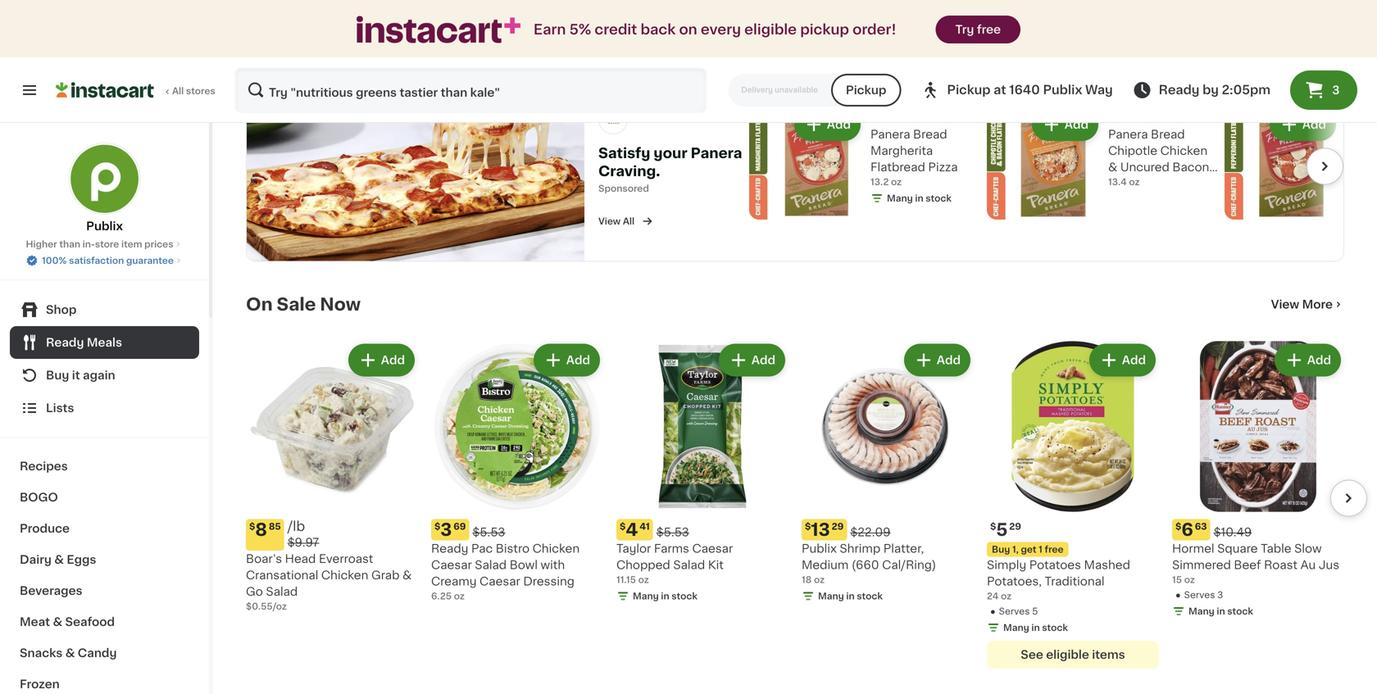 Task type: vqa. For each thing, say whether or not it's contained in the screenshot.
bottom CARE
no



Task type: locate. For each thing, give the bounding box(es) containing it.
3 inside 3 button
[[1333, 84, 1340, 96]]

2 horizontal spatial chicken
[[1161, 145, 1208, 157]]

0 horizontal spatial meals
[[87, 337, 122, 349]]

100% satisfaction guarantee
[[42, 256, 174, 265]]

chicken down everroast
[[321, 570, 369, 582]]

way
[[1086, 84, 1114, 96]]

0 vertical spatial pizza
[[929, 161, 958, 173]]

0 horizontal spatial view
[[599, 217, 621, 226]]

buy inside product group
[[992, 546, 1011, 555]]

bread
[[914, 129, 948, 140], [1152, 129, 1186, 140]]

1 vertical spatial 3
[[441, 522, 452, 539]]

shop
[[46, 304, 77, 316]]

product group containing 5
[[987, 341, 1160, 669]]

pizza
[[929, 161, 958, 173], [1167, 178, 1196, 189]]

$22.09
[[851, 527, 891, 539]]

1 horizontal spatial salad
[[475, 560, 507, 571]]

salad down pac
[[475, 560, 507, 571]]

0 horizontal spatial caesar
[[431, 560, 472, 571]]

dairy
[[20, 554, 52, 566]]

panera for 12
[[871, 129, 911, 140]]

1 vertical spatial caesar
[[431, 560, 472, 571]]

oz down the 'chopped'
[[639, 576, 649, 585]]

5 up buy 1, get 1 free
[[997, 522, 1008, 539]]

bogo link
[[10, 482, 199, 513]]

pizza down bacon
[[1167, 178, 1196, 189]]

all down nsored
[[623, 217, 635, 226]]

29 up 1,
[[1010, 523, 1022, 532]]

1 horizontal spatial pizza
[[1167, 178, 1196, 189]]

0 horizontal spatial panera
[[691, 146, 743, 160]]

12 up chipotle at the right
[[1118, 107, 1137, 124]]

meals
[[332, 32, 407, 56], [87, 337, 122, 349]]

buy left 1,
[[992, 546, 1011, 555]]

try
[[956, 24, 975, 35]]

3 up 'add' link
[[1333, 84, 1340, 96]]

$5.53 inside "$ 4 41 $5.53 taylor farms caesar chopped salad kit 11.15 oz"
[[657, 527, 690, 539]]

pickup button
[[832, 74, 902, 107]]

stock down $ 12 panera bread margherita flatbread pizza 13.2 oz
[[926, 194, 952, 203]]

1 vertical spatial ●
[[991, 607, 996, 617]]

13.4 oz
[[1109, 177, 1140, 186]]

bread up chipotle at the right
[[1152, 129, 1186, 140]]

pickup down the order!
[[846, 84, 887, 96]]

panera right your
[[691, 146, 743, 160]]

0 vertical spatial serves
[[1185, 591, 1216, 600]]

1 horizontal spatial chicken
[[533, 544, 580, 555]]

3 left 69
[[441, 522, 452, 539]]

1 horizontal spatial publix
[[802, 544, 837, 555]]

many in stock down the 'chopped'
[[633, 592, 698, 601]]

publix inside popup button
[[1044, 84, 1083, 96]]

3 product group from the left
[[617, 341, 789, 607]]

2 product group from the left
[[431, 341, 604, 603]]

flatbread inside 12 panera bread chipotle chicken & uncured bacon flatbread pizza
[[1109, 178, 1164, 189]]

creamy
[[431, 576, 477, 588]]

more
[[1303, 299, 1334, 311]]

stock
[[926, 194, 952, 203], [672, 592, 698, 601], [857, 592, 883, 601], [1228, 607, 1254, 617], [1043, 624, 1069, 633]]

beverages
[[20, 586, 82, 597]]

$ for 13
[[805, 523, 811, 532]]

snacks & candy
[[20, 648, 117, 659]]

serves down the "simmered"
[[1185, 591, 1216, 600]]

1 horizontal spatial 3
[[1218, 591, 1224, 600]]

0 horizontal spatial flatbread
[[871, 161, 926, 173]]

higher than in-store item prices
[[26, 240, 173, 249]]

buy for buy 1, get 1 free
[[992, 546, 1011, 555]]

1 horizontal spatial serves
[[1185, 591, 1216, 600]]

$10.49
[[1214, 527, 1253, 539]]

0 horizontal spatial pizza
[[929, 161, 958, 173]]

bowl
[[510, 560, 538, 571]]

in down margherita
[[916, 194, 924, 203]]

1 12 from the left
[[880, 107, 899, 124]]

0 vertical spatial 3
[[1333, 84, 1340, 96]]

0 horizontal spatial free
[[978, 24, 1001, 35]]

go
[[246, 586, 263, 598]]

$ left the 85
[[249, 523, 255, 532]]

caesar down bowl
[[480, 576, 521, 588]]

pickup
[[948, 84, 991, 96], [846, 84, 887, 96]]

eligible right the see on the bottom right of page
[[1047, 650, 1090, 661]]

$5.53
[[473, 527, 506, 539], [657, 527, 690, 539]]

$ for 6
[[1176, 523, 1182, 532]]

0 horizontal spatial ready meals
[[46, 337, 122, 349]]

$6.63 original price: $10.49 element
[[1173, 520, 1345, 541]]

many down medium
[[819, 592, 845, 601]]

publix for publix shrimp platter, medium (660 cal/ring) 18 oz
[[802, 544, 837, 555]]

0 vertical spatial ●
[[1176, 591, 1182, 600]]

1 vertical spatial all
[[623, 217, 635, 226]]

0 horizontal spatial serves
[[1000, 607, 1030, 617]]

0 horizontal spatial publix
[[86, 221, 123, 232]]

$ left 41
[[620, 523, 626, 532]]

13.4
[[1109, 177, 1128, 186]]

2 bread from the left
[[1152, 129, 1186, 140]]

panera up margherita
[[871, 129, 911, 140]]

lists
[[46, 403, 74, 414]]

chicken up the with
[[533, 544, 580, 555]]

many in stock down the "simmered"
[[1189, 607, 1254, 617]]

publix up medium
[[802, 544, 837, 555]]

salad inside $ 8 85 /lb $9.97 boar's head everroast cransational chicken grab & go salad $0.55/oz
[[266, 586, 298, 598]]

0 vertical spatial caesar
[[693, 544, 733, 555]]

pizza inside $ 12 panera bread margherita flatbread pizza 13.2 oz
[[929, 161, 958, 173]]

pac
[[472, 544, 493, 555]]

2 $5.53 from the left
[[657, 527, 690, 539]]

$ up medium
[[805, 523, 811, 532]]

pickup left at
[[948, 84, 991, 96]]

panera inside $ 12 panera bread margherita flatbread pizza 13.2 oz
[[871, 129, 911, 140]]

1 horizontal spatial view
[[1272, 299, 1300, 311]]

12 down pickup button
[[880, 107, 899, 124]]

now
[[320, 296, 361, 313]]

oz inside $ 12 panera bread margherita flatbread pizza 13.2 oz
[[892, 177, 902, 186]]

oz right 13.4
[[1130, 177, 1140, 186]]

0 horizontal spatial buy
[[46, 370, 69, 381]]

6 product group from the left
[[1173, 341, 1345, 622]]

panera up chipotle at the right
[[1109, 129, 1149, 140]]

$ up simply
[[991, 523, 997, 532]]

panera
[[871, 129, 911, 140], [1109, 129, 1149, 140], [691, 146, 743, 160]]

view inside "link"
[[1272, 299, 1300, 311]]

1 product group from the left
[[246, 341, 418, 614]]

1 horizontal spatial pickup
[[948, 84, 991, 96]]

buy 1, get 1 free
[[992, 546, 1064, 555]]

2 horizontal spatial publix
[[1044, 84, 1083, 96]]

pizza down margherita
[[929, 161, 958, 173]]

publix
[[1044, 84, 1083, 96], [86, 221, 123, 232], [802, 544, 837, 555]]

5 inside simply potatoes mashed potatoes, traditional 24 oz ● serves 5
[[1033, 607, 1039, 617]]

salad
[[475, 560, 507, 571], [674, 560, 705, 571], [266, 586, 298, 598]]

● down 15
[[1176, 591, 1182, 600]]

$ inside $ 3 69 $5.53 ready pac bistro chicken caesar salad bowl with creamy caesar dressing 6.25 oz
[[435, 523, 441, 532]]

1 29 from the left
[[832, 523, 844, 532]]

1 vertical spatial flatbread
[[1109, 178, 1164, 189]]

stock down the (660 at the bottom of page
[[857, 592, 883, 601]]

oz right the 13.2
[[892, 177, 902, 186]]

view more link
[[1272, 297, 1345, 313]]

flatbread down uncured
[[1109, 178, 1164, 189]]

2 29 from the left
[[1010, 523, 1022, 532]]

eligible
[[745, 23, 797, 36], [1047, 650, 1090, 661]]

ready
[[246, 32, 327, 56], [1159, 84, 1200, 96], [46, 337, 84, 349], [431, 544, 469, 555]]

oz down creamy
[[454, 592, 465, 601]]

simply
[[987, 560, 1027, 571]]

85
[[269, 523, 281, 532]]

$ 6 63 $10.49 hormel square table slow simmered beef roast au jus 15 oz ● serves 3
[[1173, 522, 1340, 600]]

29 inside the $ 5 29
[[1010, 523, 1022, 532]]

13.2
[[871, 177, 889, 186]]

0 horizontal spatial 29
[[832, 523, 844, 532]]

than
[[59, 240, 80, 249]]

guarantee
[[126, 256, 174, 265]]

item carousel region
[[223, 334, 1368, 679]]

1 horizontal spatial 12
[[1118, 107, 1137, 124]]

buy
[[46, 370, 69, 381], [992, 546, 1011, 555]]

0 vertical spatial chicken
[[1161, 145, 1208, 157]]

chicken
[[1161, 145, 1208, 157], [533, 544, 580, 555], [321, 570, 369, 582]]

None search field
[[235, 67, 707, 113]]

29 right 13 on the right of page
[[832, 523, 844, 532]]

& up 13.4
[[1109, 161, 1118, 173]]

cransational
[[246, 570, 318, 582]]

1 horizontal spatial flatbread
[[1109, 178, 1164, 189]]

caesar up kit
[[693, 544, 733, 555]]

$5.53 inside $ 3 69 $5.53 ready pac bistro chicken caesar salad bowl with creamy caesar dressing 6.25 oz
[[473, 527, 506, 539]]

table
[[1262, 544, 1292, 555]]

1 bread from the left
[[914, 129, 948, 140]]

free inside product group
[[1045, 546, 1064, 555]]

0 vertical spatial flatbread
[[871, 161, 926, 173]]

0 horizontal spatial salad
[[266, 586, 298, 598]]

view left more
[[1272, 299, 1300, 311]]

1 vertical spatial publix
[[86, 221, 123, 232]]

salad down farms
[[674, 560, 705, 571]]

oz right 18
[[814, 576, 825, 585]]

29 for 5
[[1010, 523, 1022, 532]]

& right grab
[[403, 570, 412, 582]]

1 vertical spatial ready meals
[[46, 337, 122, 349]]

medium
[[802, 560, 849, 571]]

bread up margherita
[[914, 129, 948, 140]]

add
[[827, 119, 851, 130], [1065, 119, 1089, 130], [1303, 119, 1327, 130], [381, 355, 405, 366], [567, 355, 591, 366], [752, 355, 776, 366], [937, 355, 961, 366], [1123, 355, 1147, 366], [1308, 355, 1332, 366]]

mashed
[[1085, 560, 1131, 571]]

panera inside satisfy your panera craving. spo nsored
[[691, 146, 743, 160]]

0 vertical spatial ready meals
[[246, 32, 407, 56]]

bread inside 12 panera bread chipotle chicken & uncured bacon flatbread pizza
[[1152, 129, 1186, 140]]

$ 5 29
[[991, 522, 1022, 539]]

$ 3 69 $5.53 ready pac bistro chicken caesar salad bowl with creamy caesar dressing 6.25 oz
[[431, 522, 580, 601]]

many down the 13.2
[[887, 194, 913, 203]]

$ left the 63
[[1176, 523, 1182, 532]]

publix inside publix shrimp platter, medium (660 cal/ring) 18 oz
[[802, 544, 837, 555]]

many down 11.15
[[633, 592, 659, 601]]

1 $5.53 from the left
[[473, 527, 506, 539]]

1 vertical spatial meals
[[87, 337, 122, 349]]

publix left the 'way'
[[1044, 84, 1083, 96]]

1 horizontal spatial buy
[[992, 546, 1011, 555]]

product group containing 4
[[617, 341, 789, 607]]

buy it again link
[[10, 359, 199, 392]]

in for 4
[[661, 592, 670, 601]]

100% satisfaction guarantee button
[[26, 251, 184, 267]]

$ inside "$ 4 41 $5.53 taylor farms caesar chopped salad kit 11.15 oz"
[[620, 523, 626, 532]]

6.25
[[431, 592, 452, 601]]

2 vertical spatial publix
[[802, 544, 837, 555]]

$5.53 up pac
[[473, 527, 506, 539]]

pickup inside button
[[846, 84, 887, 96]]

2 horizontal spatial salad
[[674, 560, 705, 571]]

0 vertical spatial meals
[[332, 32, 407, 56]]

5 down potatoes,
[[1033, 607, 1039, 617]]

29 inside $ 13 29
[[832, 523, 844, 532]]

flatbread
[[871, 161, 926, 173], [1109, 178, 1164, 189]]

$ for 3
[[435, 523, 441, 532]]

3 inside $ 3 69 $5.53 ready pac bistro chicken caesar salad bowl with creamy caesar dressing 6.25 oz
[[441, 522, 452, 539]]

0 vertical spatial buy
[[46, 370, 69, 381]]

product group
[[246, 341, 418, 614], [431, 341, 604, 603], [617, 341, 789, 607], [802, 341, 974, 607], [987, 341, 1160, 669], [1173, 341, 1345, 622]]

serves down potatoes,
[[1000, 607, 1030, 617]]

2 horizontal spatial caesar
[[693, 544, 733, 555]]

caesar up creamy
[[431, 560, 472, 571]]

1 vertical spatial view
[[1272, 299, 1300, 311]]

$ for 5
[[991, 523, 997, 532]]

beverages link
[[10, 576, 199, 607]]

& for eggs
[[54, 554, 64, 566]]

many in stock down the (660 at the bottom of page
[[819, 592, 883, 601]]

1 horizontal spatial 5
[[1033, 607, 1039, 617]]

caesar
[[693, 544, 733, 555], [431, 560, 472, 571], [480, 576, 521, 588]]

pickup for pickup
[[846, 84, 887, 96]]

produce
[[20, 523, 70, 535]]

flatbread down margherita
[[871, 161, 926, 173]]

0 horizontal spatial bread
[[914, 129, 948, 140]]

satisfy
[[599, 146, 651, 160]]

on
[[679, 23, 698, 36]]

2 vertical spatial 3
[[1218, 591, 1224, 600]]

2 vertical spatial chicken
[[321, 570, 369, 582]]

buy left it
[[46, 370, 69, 381]]

free right 1
[[1045, 546, 1064, 555]]

on
[[246, 296, 273, 313]]

stock down "$ 4 41 $5.53 taylor farms caesar chopped salad kit 11.15 oz"
[[672, 592, 698, 601]]

$ inside the $ 5 29
[[991, 523, 997, 532]]

many in stock for 4
[[633, 592, 698, 601]]

1 vertical spatial buy
[[992, 546, 1011, 555]]

$ inside $ 12 panera bread margherita flatbread pizza 13.2 oz
[[874, 108, 880, 117]]

eligible right every
[[745, 23, 797, 36]]

oz right 15
[[1185, 576, 1196, 585]]

flatbread inside $ 12 panera bread margherita flatbread pizza 13.2 oz
[[871, 161, 926, 173]]

oz inside $ 3 69 $5.53 ready pac bistro chicken caesar salad bowl with creamy caesar dressing 6.25 oz
[[454, 592, 465, 601]]

1 horizontal spatial $5.53
[[657, 527, 690, 539]]

& left candy
[[65, 648, 75, 659]]

in
[[916, 194, 924, 203], [661, 592, 670, 601], [847, 592, 855, 601], [1217, 607, 1226, 617], [1032, 624, 1040, 633]]

0 horizontal spatial 12
[[880, 107, 899, 124]]

panera bread image
[[247, 71, 585, 261], [599, 105, 628, 134]]

chicken up bacon
[[1161, 145, 1208, 157]]

pickup inside popup button
[[948, 84, 991, 96]]

1 vertical spatial free
[[1045, 546, 1064, 555]]

& left eggs
[[54, 554, 64, 566]]

1 vertical spatial chicken
[[533, 544, 580, 555]]

recipes link
[[10, 451, 199, 482]]

in down the 'chopped'
[[661, 592, 670, 601]]

potatoes
[[1030, 560, 1082, 571]]

view for view more
[[1272, 299, 1300, 311]]

1 horizontal spatial ●
[[1176, 591, 1182, 600]]

$3.69 original price: $5.53 element
[[431, 520, 604, 541]]

many in stock down the 13.2
[[887, 194, 952, 203]]

0 horizontal spatial all
[[172, 87, 184, 96]]

1 vertical spatial 5
[[1033, 607, 1039, 617]]

boar's
[[246, 554, 282, 565]]

earn 5% credit back on every eligible pickup order!
[[534, 23, 897, 36]]

1 horizontal spatial all
[[623, 217, 635, 226]]

salad inside $ 3 69 $5.53 ready pac bistro chicken caesar salad bowl with creamy caesar dressing 6.25 oz
[[475, 560, 507, 571]]

many up the see on the bottom right of page
[[1004, 624, 1030, 633]]

$ inside $ 13 29
[[805, 523, 811, 532]]

view
[[599, 217, 621, 226], [1272, 299, 1300, 311]]

0 horizontal spatial 3
[[441, 522, 452, 539]]

ready inside $ 3 69 $5.53 ready pac bistro chicken caesar salad bowl with creamy caesar dressing 6.25 oz
[[431, 544, 469, 555]]

0 horizontal spatial $5.53
[[473, 527, 506, 539]]

/lb
[[288, 521, 305, 534]]

all
[[172, 87, 184, 96], [623, 217, 635, 226]]

12 inside 12 panera bread chipotle chicken & uncured bacon flatbread pizza
[[1118, 107, 1137, 124]]

view down spo
[[599, 217, 621, 226]]

oz right 24 at the bottom right of page
[[1001, 592, 1012, 601]]

0 horizontal spatial chicken
[[321, 570, 369, 582]]

● down 24 at the bottom right of page
[[991, 607, 996, 617]]

18
[[802, 576, 812, 585]]

& for candy
[[65, 648, 75, 659]]

salad down cransational
[[266, 586, 298, 598]]

product group containing 3
[[431, 341, 604, 603]]

uncured
[[1121, 161, 1170, 173]]

jus
[[1319, 560, 1340, 571]]

1 vertical spatial pizza
[[1167, 178, 1196, 189]]

0 vertical spatial publix
[[1044, 84, 1083, 96]]

$5.53 up farms
[[657, 527, 690, 539]]

0 vertical spatial 5
[[997, 522, 1008, 539]]

2 horizontal spatial 3
[[1333, 84, 1340, 96]]

express icon image
[[357, 16, 521, 43]]

1 horizontal spatial bread
[[1152, 129, 1186, 140]]

1 horizontal spatial eligible
[[1047, 650, 1090, 661]]

1 vertical spatial serves
[[1000, 607, 1030, 617]]

in down the (660 at the bottom of page
[[847, 592, 855, 601]]

cal/ring)
[[883, 560, 937, 571]]

1640
[[1010, 84, 1041, 96]]

by
[[1203, 84, 1220, 96]]

3 down the "simmered"
[[1218, 591, 1224, 600]]

1 horizontal spatial free
[[1045, 546, 1064, 555]]

all left stores
[[172, 87, 184, 96]]

many for shrimp
[[819, 592, 845, 601]]

kit
[[708, 560, 724, 571]]

1 vertical spatial eligible
[[1047, 650, 1090, 661]]

$ left 69
[[435, 523, 441, 532]]

0 vertical spatial eligible
[[745, 23, 797, 36]]

$ for 12
[[874, 108, 880, 117]]

& right meat
[[53, 617, 62, 628]]

2 12 from the left
[[1118, 107, 1137, 124]]

$ inside $ 8 85 /lb $9.97 boar's head everroast cransational chicken grab & go salad $0.55/oz
[[249, 523, 255, 532]]

& inside $ 8 85 /lb $9.97 boar's head everroast cransational chicken grab & go salad $0.55/oz
[[403, 570, 412, 582]]

0 vertical spatial view
[[599, 217, 621, 226]]

bread inside $ 12 panera bread margherita flatbread pizza 13.2 oz
[[914, 129, 948, 140]]

see eligible items
[[1021, 650, 1126, 661]]

serves inside simply potatoes mashed potatoes, traditional 24 oz ● serves 5
[[1000, 607, 1030, 617]]

many down the "simmered"
[[1189, 607, 1215, 617]]

0 horizontal spatial ●
[[991, 607, 996, 617]]

2 horizontal spatial panera
[[1109, 129, 1149, 140]]

$ inside '$ 6 63 $10.49 hormel square table slow simmered beef roast au jus 15 oz ● serves 3'
[[1176, 523, 1182, 532]]

1 horizontal spatial panera
[[871, 129, 911, 140]]

4 product group from the left
[[802, 341, 974, 607]]

1 horizontal spatial caesar
[[480, 576, 521, 588]]

5 product group from the left
[[987, 341, 1160, 669]]

publix inside "link"
[[86, 221, 123, 232]]

everroast
[[319, 554, 374, 565]]

$13.29 original price: $22.09 element
[[802, 520, 974, 541]]

0 vertical spatial free
[[978, 24, 1001, 35]]

2 vertical spatial caesar
[[480, 576, 521, 588]]

publix up higher than in-store item prices link
[[86, 221, 123, 232]]

$ down pickup button
[[874, 108, 880, 117]]

free
[[978, 24, 1001, 35], [1045, 546, 1064, 555]]

free right try
[[978, 24, 1001, 35]]

au
[[1301, 560, 1317, 571]]

meals inside popup button
[[87, 337, 122, 349]]

0 horizontal spatial pickup
[[846, 84, 887, 96]]

100%
[[42, 256, 67, 265]]

stock down the "beef"
[[1228, 607, 1254, 617]]

2:05pm
[[1223, 84, 1271, 96]]

1 horizontal spatial 29
[[1010, 523, 1022, 532]]



Task type: describe. For each thing, give the bounding box(es) containing it.
eligible inside button
[[1047, 650, 1090, 661]]

3 button
[[1291, 71, 1358, 110]]

oz inside "$ 4 41 $5.53 taylor farms caesar chopped salad kit 11.15 oz"
[[639, 576, 649, 585]]

$8.85 per pound original price: $9.97 element
[[246, 520, 418, 551]]

farms
[[654, 544, 690, 555]]

shrimp
[[840, 544, 881, 555]]

stores
[[186, 87, 215, 96]]

simply potatoes mashed potatoes, traditional 24 oz ● serves 5
[[987, 560, 1131, 617]]

ready meals inside popup button
[[46, 337, 122, 349]]

pickup for pickup at 1640 publix way
[[948, 84, 991, 96]]

chopped
[[617, 560, 671, 571]]

● inside simply potatoes mashed potatoes, traditional 24 oz ● serves 5
[[991, 607, 996, 617]]

produce link
[[10, 513, 199, 545]]

29 for 13
[[832, 523, 844, 532]]

0 horizontal spatial 5
[[997, 522, 1008, 539]]

with
[[541, 560, 565, 571]]

store
[[95, 240, 119, 249]]

margherita
[[871, 145, 933, 157]]

hormel
[[1173, 544, 1215, 555]]

back
[[641, 23, 676, 36]]

ready by 2:05pm link
[[1133, 80, 1271, 100]]

oz inside publix shrimp platter, medium (660 cal/ring) 18 oz
[[814, 576, 825, 585]]

stock for shrimp
[[857, 592, 883, 601]]

recipes
[[20, 461, 68, 472]]

in down the "simmered"
[[1217, 607, 1226, 617]]

many in stock up the see on the bottom right of page
[[1004, 624, 1069, 633]]

craving.
[[599, 164, 661, 178]]

0 vertical spatial all
[[172, 87, 184, 96]]

see eligible items button
[[987, 642, 1160, 669]]

1 horizontal spatial ready meals
[[246, 32, 407, 56]]

$ 4 41 $5.53 taylor farms caesar chopped salad kit 11.15 oz
[[617, 522, 733, 585]]

many for 12
[[887, 194, 913, 203]]

many for 4
[[633, 592, 659, 601]]

$ 12 panera bread margherita flatbread pizza 13.2 oz
[[871, 107, 958, 186]]

sale
[[277, 296, 316, 313]]

view for view all
[[599, 217, 621, 226]]

lists link
[[10, 392, 199, 425]]

roast
[[1265, 560, 1298, 571]]

4
[[626, 522, 638, 539]]

beef
[[1235, 560, 1262, 571]]

many in stock for shrimp
[[819, 592, 883, 601]]

credit
[[595, 23, 638, 36]]

in for 12
[[916, 194, 924, 203]]

ready inside popup button
[[46, 337, 84, 349]]

24
[[987, 592, 999, 601]]

again
[[83, 370, 115, 381]]

publix for publix
[[86, 221, 123, 232]]

view more
[[1272, 299, 1334, 311]]

pizza inside 12 panera bread chipotle chicken & uncured bacon flatbread pizza
[[1167, 178, 1196, 189]]

Search field
[[236, 69, 706, 112]]

63
[[1196, 523, 1208, 532]]

● inside '$ 6 63 $10.49 hormel square table slow simmered beef roast au jus 15 oz ● serves 3'
[[1176, 591, 1182, 600]]

view all
[[599, 217, 635, 226]]

12 panera bread chipotle chicken & uncured bacon flatbread pizza
[[1109, 107, 1210, 189]]

higher than in-store item prices link
[[26, 238, 183, 251]]

dressing
[[524, 576, 575, 588]]

item
[[121, 240, 142, 249]]

pickup at 1640 publix way button
[[921, 67, 1114, 113]]

meat & seafood
[[20, 617, 115, 628]]

$ 13 29
[[805, 522, 844, 539]]

$4.41 original price: $5.53 element
[[617, 520, 789, 541]]

buy for buy it again
[[46, 370, 69, 381]]

serves inside '$ 6 63 $10.49 hormel square table slow simmered beef roast au jus 15 oz ● serves 3'
[[1185, 591, 1216, 600]]

& for seafood
[[53, 617, 62, 628]]

in for shrimp
[[847, 592, 855, 601]]

$ for 8
[[249, 523, 255, 532]]

0 horizontal spatial eligible
[[745, 23, 797, 36]]

chicken inside 12 panera bread chipotle chicken & uncured bacon flatbread pizza
[[1161, 145, 1208, 157]]

ready by 2:05pm
[[1159, 84, 1271, 96]]

3 inside '$ 6 63 $10.49 hormel square table slow simmered beef roast au jus 15 oz ● serves 3'
[[1218, 591, 1224, 600]]

bistro
[[496, 544, 530, 555]]

1 horizontal spatial meals
[[332, 32, 407, 56]]

it
[[72, 370, 80, 381]]

$ for 4
[[620, 523, 626, 532]]

publix logo image
[[68, 143, 141, 215]]

15
[[1173, 576, 1183, 585]]

41
[[640, 523, 650, 532]]

5%
[[570, 23, 592, 36]]

pickup
[[801, 23, 850, 36]]

$5.53 for 3
[[473, 527, 506, 539]]

salad inside "$ 4 41 $5.53 taylor farms caesar chopped salad kit 11.15 oz"
[[674, 560, 705, 571]]

$5.53 for 4
[[657, 527, 690, 539]]

stock for 4
[[672, 592, 698, 601]]

product group containing 6
[[1173, 341, 1345, 622]]

all stores link
[[56, 67, 217, 113]]

all stores
[[172, 87, 215, 96]]

candy
[[78, 648, 117, 659]]

spo
[[599, 184, 617, 193]]

1 horizontal spatial panera bread image
[[599, 105, 628, 134]]

ready meals link
[[10, 326, 199, 359]]

seafood
[[65, 617, 115, 628]]

oz inside simply potatoes mashed potatoes, traditional 24 oz ● serves 5
[[1001, 592, 1012, 601]]

publix shrimp platter, medium (660 cal/ring) 18 oz
[[802, 544, 937, 585]]

publix link
[[68, 143, 141, 235]]

many in stock for 12
[[887, 194, 952, 203]]

taylor
[[617, 544, 651, 555]]

add link
[[1225, 105, 1378, 220]]

every
[[701, 23, 741, 36]]

product group containing 13
[[802, 341, 974, 607]]

12 inside $ 12 panera bread margherita flatbread pizza 13.2 oz
[[880, 107, 899, 124]]

bacon
[[1173, 161, 1210, 173]]

& inside 12 panera bread chipotle chicken & uncured bacon flatbread pizza
[[1109, 161, 1118, 173]]

grab
[[372, 570, 400, 582]]

chicken inside $ 8 85 /lb $9.97 boar's head everroast cransational chicken grab & go salad $0.55/oz
[[321, 570, 369, 582]]

0 horizontal spatial panera bread image
[[247, 71, 585, 261]]

oz inside '$ 6 63 $10.49 hormel square table slow simmered beef roast au jus 15 oz ● serves 3'
[[1185, 576, 1196, 585]]

simmered
[[1173, 560, 1232, 571]]

$0.55/oz
[[246, 602, 287, 611]]

chicken inside $ 3 69 $5.53 ready pac bistro chicken caesar salad bowl with creamy caesar dressing 6.25 oz
[[533, 544, 580, 555]]

1
[[1039, 546, 1043, 555]]

snacks
[[20, 648, 63, 659]]

instacart logo image
[[56, 80, 154, 100]]

in up the see on the bottom right of page
[[1032, 624, 1040, 633]]

panera for your
[[691, 146, 743, 160]]

shop link
[[10, 294, 199, 326]]

ready meals button
[[10, 326, 199, 359]]

product group containing 8
[[246, 341, 418, 614]]

(660
[[852, 560, 880, 571]]

stock up see eligible items
[[1043, 624, 1069, 633]]

platter,
[[884, 544, 925, 555]]

eggs
[[67, 554, 96, 566]]

try free
[[956, 24, 1001, 35]]

stock for 12
[[926, 194, 952, 203]]

8
[[255, 522, 267, 539]]

69
[[454, 523, 466, 532]]

head
[[285, 554, 316, 565]]

caesar inside "$ 4 41 $5.53 taylor farms caesar chopped salad kit 11.15 oz"
[[693, 544, 733, 555]]

panera inside 12 panera bread chipotle chicken & uncured bacon flatbread pizza
[[1109, 129, 1149, 140]]

higher
[[26, 240, 57, 249]]

frozen link
[[10, 669, 199, 695]]

service type group
[[729, 74, 902, 107]]

11.15
[[617, 576, 636, 585]]



